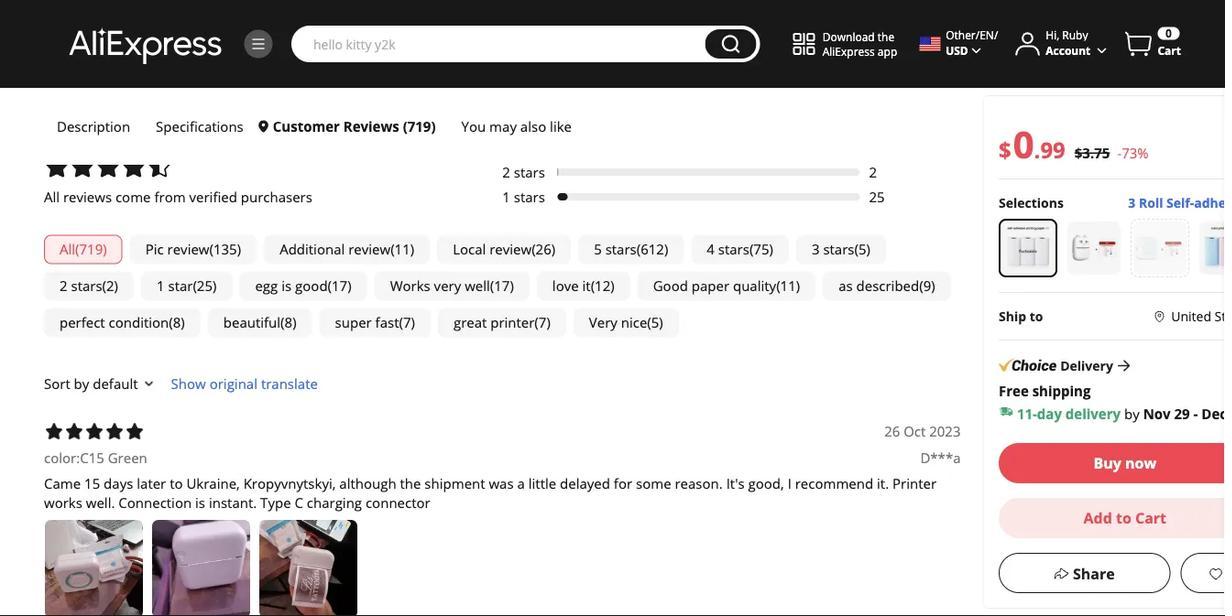 Task type: vqa. For each thing, say whether or not it's contained in the screenshot.
rightmost 'from'
no



Task type: describe. For each thing, give the bounding box(es) containing it.
perfect
[[60, 314, 105, 333]]

all ( 719 )
[[60, 240, 107, 259]]

local review ( 26 )
[[453, 240, 555, 259]]

0 vertical spatial 26
[[536, 240, 551, 259]]

little
[[529, 475, 556, 494]]

quantity
[[998, 571, 1060, 590]]

purchasers
[[241, 188, 312, 207]]

0 vertical spatial cart
[[1158, 43, 1181, 58]]

delivery
[[1060, 357, 1113, 375]]

delayed
[[560, 475, 610, 494]]

it
[[582, 277, 591, 296]]

0 vertical spatial 25
[[869, 188, 885, 207]]

default
[[93, 375, 138, 393]]

it.
[[877, 475, 889, 494]]

hi, ruby
[[1046, 27, 1088, 43]]

color:c15
[[44, 449, 104, 468]]

like
[[550, 117, 572, 136]]

9 for described
[[923, 277, 931, 296]]

ship
[[998, 308, 1026, 325]]

3 stars ( 5 )
[[812, 240, 871, 259]]

) for great printer ( 7 )
[[547, 314, 551, 333]]

the inside download the aliexpress app
[[878, 29, 895, 44]]

1 horizontal spatial (719)
[[403, 117, 436, 136]]

great printer ( 7 )
[[454, 314, 551, 333]]

additional review ( 11 )
[[280, 240, 414, 259]]

came 15 days later to ukraine, kropyvnytskyi, although the shipment was a little delayed for some reason. it's good, i recommend it. printer works well. connection is instant. type c charging connector
[[44, 475, 937, 513]]

1 horizontal spatial for
[[1128, 426, 1147, 445]]

service
[[1060, 479, 1109, 497]]

connector
[[366, 494, 430, 513]]

condition
[[109, 314, 169, 333]]

usd
[[946, 43, 968, 58]]

) right well
[[510, 277, 514, 296]]

charging
[[307, 494, 362, 513]]

) for additional review ( 11 )
[[410, 240, 414, 259]]

adhe
[[1194, 194, 1225, 212]]

you may also like link
[[449, 109, 588, 144]]

) for 1 star ( 25 )
[[213, 277, 217, 296]]

buy now
[[1093, 454, 1156, 473]]

- for day
[[1193, 404, 1198, 423]]

stars for 5 stars ( 612 )
[[605, 240, 637, 259]]

2 for 2 stars ( 2 )
[[60, 277, 67, 296]]

4 for 4 stars
[[502, 114, 510, 132]]

color:c15 green
[[44, 449, 147, 468]]

very
[[434, 277, 461, 296]]

( for 5 stars ( 612 )
[[637, 240, 641, 259]]

you
[[461, 117, 486, 136]]

specifications link
[[143, 109, 256, 144]]

1 vertical spatial 11
[[780, 277, 796, 296]]

) for 4 stars ( 75 )
[[769, 240, 773, 259]]

( for very nice ( 5 )
[[647, 314, 651, 333]]

all reviews come from verified purchasers
[[44, 188, 312, 207]]

0 inside 0 cart
[[1166, 26, 1172, 41]]

for inside the came 15 days later to ukraine, kropyvnytskyi, although the shipment was a little delayed for some reason. it's good, i recommend it. printer works well. connection is instant. type c charging connector
[[614, 475, 632, 494]]

add to cart button
[[998, 499, 1225, 539]]

17 for well
[[494, 277, 510, 296]]

add
[[1083, 509, 1112, 528]]

perfect condition ( 8 )
[[60, 314, 185, 333]]

may
[[489, 117, 517, 136]]

stars for 4 stars
[[514, 114, 545, 132]]

self-
[[1166, 194, 1194, 212]]

1 · from the left
[[1081, 503, 1085, 522]]

2 · from the left
[[1214, 503, 1217, 522]]

day
[[1037, 404, 1062, 423]]

i
[[788, 475, 792, 494]]

good,
[[748, 475, 784, 494]]

review for local review
[[490, 240, 532, 259]]

beautiful ( 8 )
[[223, 314, 297, 333]]

0 horizontal spatial 5
[[594, 240, 602, 259]]

very nice ( 5 )
[[589, 314, 663, 333]]

2 for 2 stars
[[502, 163, 510, 182]]

( for love it ( 12 )
[[591, 277, 595, 296]]

well.
[[86, 494, 115, 513]]

2 stars
[[502, 163, 545, 182]]

good paper quality ( 11 )
[[653, 277, 800, 296]]

download
[[823, 29, 875, 44]]

) for very nice ( 5 )
[[659, 314, 663, 333]]

although
[[339, 475, 396, 494]]

shipping
[[1032, 382, 1090, 401]]

free returns · on-time guarantee · buyer protection
[[998, 503, 1217, 541]]

described
[[856, 277, 919, 296]]

some
[[636, 475, 671, 494]]

5 stars ( 612 )
[[594, 240, 668, 259]]

protection
[[1040, 522, 1106, 541]]

recommend
[[795, 475, 873, 494]]

buy
[[1093, 454, 1121, 473]]

0 vertical spatial customer reviews (719)
[[44, 22, 261, 47]]

good
[[653, 277, 688, 296]]

ship to
[[998, 308, 1043, 325]]

( for perfect condition ( 8 )
[[169, 314, 173, 333]]

local
[[453, 240, 486, 259]]

15
[[84, 475, 100, 494]]

) for pic review ( 135 )
[[237, 240, 241, 259]]

type
[[260, 494, 291, 513]]

verified
[[189, 188, 237, 207]]

) for super fast ( 7 )
[[411, 314, 415, 333]]

) down additional review ( 11 )
[[347, 277, 352, 296]]

star
[[168, 277, 193, 296]]

pic review ( 135 )
[[145, 240, 241, 259]]

1 vertical spatial delivery
[[1178, 426, 1225, 445]]

super
[[335, 314, 372, 333]]

works very well ( 17 )
[[390, 277, 514, 296]]

4.7
[[44, 76, 122, 151]]

additional
[[280, 240, 345, 259]]

ruby
[[1062, 27, 1088, 43]]

shipment
[[425, 475, 485, 494]]

reason.
[[675, 475, 723, 494]]

hi,
[[1046, 27, 1059, 43]]

buyer
[[998, 522, 1036, 541]]

green
[[108, 449, 147, 468]]

very
[[589, 314, 618, 333]]

review for additional review
[[348, 240, 391, 259]]

specifications
[[156, 117, 244, 136]]

) right quality
[[796, 277, 800, 296]]

( for 1 star ( 25 )
[[193, 277, 197, 296]]

4 for 4 stars ( 75 )
[[707, 240, 715, 259]]

stars for 4 stars ( 75 )
[[718, 240, 750, 259]]

12
[[595, 277, 611, 296]]

( for 3 stars ( 5 )
[[855, 240, 859, 259]]

nov
[[1143, 404, 1170, 423]]

review for pic review
[[167, 240, 209, 259]]

later
[[137, 475, 166, 494]]

1 vertical spatial reviews
[[343, 117, 399, 136]]

0 vertical spatial delivery
[[1065, 404, 1120, 423]]

1 8 from the left
[[173, 314, 181, 333]]

4 stars ( 75 )
[[707, 240, 773, 259]]

0 horizontal spatial 0
[[1013, 119, 1034, 169]]

( for as described ( 9 )
[[919, 277, 923, 296]]

1 horizontal spatial customer reviews (719)
[[273, 117, 436, 136]]



Task type: locate. For each thing, give the bounding box(es) containing it.
0 vertical spatial 4
[[502, 114, 510, 132]]

·
[[1081, 503, 1085, 522], [1214, 503, 1217, 522]]

time
[[1112, 503, 1141, 522]]

11 right quality
[[780, 277, 796, 296]]

( for 4 stars ( 75 )
[[750, 240, 754, 259]]

ukraine,
[[186, 475, 240, 494]]

customer reviews (719) link
[[256, 109, 449, 144]]

) for love it ( 12 )
[[611, 277, 615, 296]]

) up works
[[410, 240, 414, 259]]

love
[[552, 277, 579, 296]]

0 horizontal spatial 26
[[536, 240, 551, 259]]

1 horizontal spatial -
[[1193, 404, 1198, 423]]

1 vertical spatial to
[[170, 475, 183, 494]]

free
[[998, 382, 1028, 401], [998, 503, 1027, 522]]

0 horizontal spatial customer
[[44, 22, 133, 47]]

1 17 from the left
[[332, 277, 347, 296]]

c
[[295, 494, 303, 513]]

is right egg
[[282, 277, 292, 296]]

· right "guarantee"
[[1214, 503, 1217, 522]]

1 for 1 stars
[[502, 188, 510, 207]]

) down star
[[181, 314, 185, 333]]

all for all ( 719 )
[[60, 240, 75, 259]]

9 for 0
[[1040, 135, 1053, 164]]

customer up 4.7
[[44, 22, 133, 47]]

1 vertical spatial 25
[[197, 277, 213, 296]]

delivery up coupon
[[1065, 404, 1120, 423]]

- right 29
[[1193, 404, 1198, 423]]

4 up paper
[[707, 240, 715, 259]]

good
[[295, 277, 328, 296]]

review right local
[[490, 240, 532, 259]]

1 vertical spatial customer
[[273, 117, 340, 136]]

3 for 3 roll self-adhe
[[1128, 194, 1135, 212]]

0 vertical spatial -
[[1117, 143, 1121, 162]]

0 vertical spatial a
[[1026, 426, 1034, 445]]

1 horizontal spatial 25
[[869, 188, 885, 207]]

0 vertical spatial all
[[44, 188, 60, 207]]

en
[[980, 27, 994, 43]]

2 7 from the left
[[539, 314, 547, 333]]

original
[[210, 375, 257, 393]]

2 for 2
[[869, 163, 877, 182]]

1 down 2 stars at left
[[502, 188, 510, 207]]

4 left also
[[502, 114, 510, 132]]

a
[[1026, 426, 1034, 445], [517, 475, 525, 494]]

hello kitty y2k text field
[[304, 35, 696, 53]]

17 for good
[[332, 277, 347, 296]]

1 free from the top
[[998, 382, 1028, 401]]

) for local review ( 26 )
[[551, 240, 555, 259]]

3 roll self-adhe
[[1128, 194, 1225, 212]]

25 right star
[[197, 277, 213, 296]]

1 horizontal spatial 0
[[1166, 26, 1172, 41]]

5 for very nice ( 5 )
[[651, 314, 659, 333]]

0 horizontal spatial 1
[[157, 277, 165, 296]]

works
[[44, 494, 82, 513]]

0 vertical spatial (719)
[[217, 22, 261, 47]]

0 horizontal spatial 7
[[403, 314, 411, 333]]

0 vertical spatial by
[[74, 375, 89, 393]]

other/
[[946, 27, 980, 43]]

0 horizontal spatial (719)
[[217, 22, 261, 47]]

free for free returns · on-time guarantee · buyer protection
[[998, 503, 1027, 522]]

1 vertical spatial 4
[[707, 240, 715, 259]]

all left reviews
[[44, 188, 60, 207]]

customer up the purchasers
[[273, 117, 340, 136]]

) for 3 stars ( 5 )
[[866, 240, 871, 259]]

(719)
[[217, 22, 261, 47], [403, 117, 436, 136]]

) up perfect condition ( 8 )
[[114, 277, 118, 296]]

1 horizontal spatial review
[[348, 240, 391, 259]]

1 horizontal spatial the
[[878, 29, 895, 44]]

None text field
[[1024, 597, 1053, 617]]

.
[[1034, 135, 1040, 164]]

5 up the 12
[[594, 240, 602, 259]]

the right download
[[878, 29, 895, 44]]

the right the although
[[400, 475, 421, 494]]

0 horizontal spatial 3
[[812, 240, 820, 259]]

1 left star
[[157, 277, 165, 296]]

0 horizontal spatial review
[[167, 240, 209, 259]]

1 horizontal spatial 5
[[651, 314, 659, 333]]

1 horizontal spatial 1
[[502, 188, 510, 207]]

account
[[1046, 43, 1091, 58]]

0 horizontal spatial 8
[[173, 314, 181, 333]]

9 right .
[[1053, 135, 1065, 164]]

) up "love"
[[551, 240, 555, 259]]

translate
[[261, 375, 318, 393]]

0 vertical spatial is
[[282, 277, 292, 296]]

0 horizontal spatial is
[[195, 494, 205, 513]]

) down verified
[[237, 240, 241, 259]]

free inside free returns · on-time guarantee · buyer protection
[[998, 503, 1027, 522]]

and a $1.00 coupon for late delivery
[[998, 426, 1225, 445]]

1 vertical spatial 1
[[157, 277, 165, 296]]

1 horizontal spatial 17
[[494, 277, 510, 296]]

0 horizontal spatial ·
[[1081, 503, 1085, 522]]

) right nice at the bottom right of the page
[[659, 314, 663, 333]]

2 horizontal spatial review
[[490, 240, 532, 259]]

days
[[104, 475, 133, 494]]

delivery down dec
[[1178, 426, 1225, 445]]

1 vertical spatial customer reviews (719)
[[273, 117, 436, 136]]

1 vertical spatial all
[[60, 240, 75, 259]]

1 horizontal spatial 4
[[707, 240, 715, 259]]

) right fast
[[411, 314, 415, 333]]

a right and
[[1026, 426, 1034, 445]]

1 horizontal spatial a
[[1026, 426, 1034, 445]]

as described ( 9 )
[[839, 277, 935, 296]]

0 horizontal spatial to
[[170, 475, 183, 494]]

to for add to cart
[[1116, 509, 1131, 528]]

it's
[[726, 475, 745, 494]]

17 right good
[[332, 277, 347, 296]]

for
[[1128, 426, 1147, 445], [614, 475, 632, 494]]

free for free shipping
[[998, 382, 1028, 401]]

2 review from the left
[[348, 240, 391, 259]]

from
[[154, 188, 186, 207]]

26 oct 2023
[[884, 423, 961, 442]]

0 vertical spatial 1
[[502, 188, 510, 207]]

0 horizontal spatial 25
[[197, 277, 213, 296]]

7 for great printer ( 7 )
[[539, 314, 547, 333]]

1 vertical spatial cart
[[1135, 509, 1166, 528]]

to right on- on the bottom
[[1116, 509, 1131, 528]]

app
[[878, 43, 897, 58]]

d***a
[[920, 449, 961, 468]]

1 review from the left
[[167, 240, 209, 259]]

3 right 75
[[812, 240, 820, 259]]

11-
[[1017, 404, 1037, 423]]

2 8 from the left
[[285, 314, 292, 333]]

0 vertical spatial to
[[1029, 308, 1043, 325]]

0 horizontal spatial -
[[1117, 143, 1121, 162]]

- right "$3.75"
[[1117, 143, 1121, 162]]

· left on- on the bottom
[[1081, 503, 1085, 522]]

to inside the came 15 days later to ukraine, kropyvnytskyi, although the shipment was a little delayed for some reason. it's good, i recommend it. printer works well. connection is instant. type c charging connector
[[170, 475, 183, 494]]

1 horizontal spatial is
[[282, 277, 292, 296]]

customer inside the customer reviews (719) link
[[273, 117, 340, 136]]

2 up perfect condition ( 8 )
[[106, 277, 114, 296]]

1 vertical spatial 3
[[812, 240, 820, 259]]

5 up as described ( 9 )
[[859, 240, 866, 259]]

1 horizontal spatial 7
[[539, 314, 547, 333]]

0 vertical spatial reviews
[[138, 22, 213, 47]]

oct
[[904, 423, 926, 442]]

and
[[998, 426, 1023, 445]]

( for super fast ( 7 )
[[399, 314, 403, 333]]

8 down star
[[173, 314, 181, 333]]

) up as described ( 9 )
[[866, 240, 871, 259]]

stars for 1 stars
[[514, 188, 545, 207]]

1
[[502, 188, 510, 207], [157, 277, 165, 296]]

26 down 1 stars
[[536, 240, 551, 259]]

for left late
[[1128, 426, 1147, 445]]

2 free from the top
[[998, 503, 1027, 522]]

cart inside the add to cart button
[[1135, 509, 1166, 528]]

7 right printer
[[539, 314, 547, 333]]

11
[[395, 240, 410, 259], [780, 277, 796, 296]]

2 horizontal spatial 5
[[859, 240, 866, 259]]

fast
[[375, 314, 399, 333]]

2 up 1 stars
[[502, 163, 510, 182]]

8 right beautiful at the left bottom of page
[[285, 314, 292, 333]]

2 up the 3 stars ( 5 )
[[869, 163, 877, 182]]

to right later
[[170, 475, 183, 494]]

) right it
[[611, 277, 615, 296]]

1 horizontal spatial to
[[1029, 308, 1043, 325]]

by
[[74, 375, 89, 393], [1124, 404, 1139, 423]]

5 for 3 stars ( 5 )
[[859, 240, 866, 259]]

kropyvnytskyi,
[[243, 475, 336, 494]]

on-
[[1088, 503, 1112, 522]]

) for 5 stars ( 612 )
[[664, 240, 668, 259]]

135
[[213, 240, 237, 259]]

come
[[115, 188, 151, 207]]

0 vertical spatial 3
[[1128, 194, 1135, 212]]

) right described
[[931, 277, 935, 296]]

$ 0 . 9 9 $3.75 -73%
[[998, 119, 1148, 169]]

2 vertical spatial to
[[1116, 509, 1131, 528]]

all for all reviews come from verified purchasers
[[44, 188, 60, 207]]

0 vertical spatial 11
[[395, 240, 410, 259]]

quality
[[733, 277, 776, 296]]

1 vertical spatial 0
[[1013, 119, 1034, 169]]

description
[[57, 117, 130, 136]]

1 vertical spatial -
[[1193, 404, 1198, 423]]

1 vertical spatial for
[[614, 475, 632, 494]]

show
[[171, 375, 206, 393]]

download the aliexpress app
[[823, 29, 897, 58]]

also
[[520, 117, 546, 136]]

0 vertical spatial for
[[1128, 426, 1147, 445]]

1 vertical spatial 26
[[884, 423, 900, 442]]

2 horizontal spatial to
[[1116, 509, 1131, 528]]

73%
[[1121, 143, 1148, 162]]

is inside the came 15 days later to ukraine, kropyvnytskyi, although the shipment was a little delayed for some reason. it's good, i recommend it. printer works well. connection is instant. type c charging connector
[[195, 494, 205, 513]]

0 horizontal spatial delivery
[[1065, 404, 1120, 423]]

the inside the came 15 days later to ukraine, kropyvnytskyi, although the shipment was a little delayed for some reason. it's good, i recommend it. printer works well. connection is instant. type c charging connector
[[400, 475, 421, 494]]

$
[[998, 135, 1011, 164]]

1 7 from the left
[[403, 314, 411, 333]]

customer
[[44, 22, 133, 47], [273, 117, 340, 136]]

1 vertical spatial by
[[1124, 404, 1139, 423]]

0 vertical spatial free
[[998, 382, 1028, 401]]

all left 719
[[60, 240, 75, 259]]

None button
[[705, 29, 757, 59]]

0 horizontal spatial for
[[614, 475, 632, 494]]

26 left oct in the bottom of the page
[[884, 423, 900, 442]]

25 up the 3 stars ( 5 )
[[869, 188, 885, 207]]

0 horizontal spatial 4
[[502, 114, 510, 132]]

to for ship to
[[1029, 308, 1043, 325]]

0 horizontal spatial the
[[400, 475, 421, 494]]

free left returns
[[998, 503, 1027, 522]]

0 horizontal spatial a
[[517, 475, 525, 494]]

love it ( 12 )
[[552, 277, 615, 296]]

nice
[[621, 314, 647, 333]]

) up quality
[[769, 240, 773, 259]]

) right star
[[213, 277, 217, 296]]

1 vertical spatial is
[[195, 494, 205, 513]]

) for perfect condition ( 8 )
[[181, 314, 185, 333]]

1 horizontal spatial reviews
[[343, 117, 399, 136]]

other/ en /
[[946, 27, 998, 43]]

- for 0
[[1117, 143, 1121, 162]]

7
[[403, 314, 411, 333], [539, 314, 547, 333]]

5 right nice at the bottom right of the page
[[651, 314, 659, 333]]

17
[[332, 277, 347, 296], [494, 277, 510, 296]]

1 horizontal spatial 3
[[1128, 194, 1135, 212]]

1 vertical spatial the
[[400, 475, 421, 494]]

1 horizontal spatial ·
[[1214, 503, 1217, 522]]

the
[[878, 29, 895, 44], [400, 475, 421, 494]]

stars for 2 stars ( 2 )
[[71, 277, 102, 296]]

)
[[103, 240, 107, 259], [237, 240, 241, 259], [410, 240, 414, 259], [551, 240, 555, 259], [664, 240, 668, 259], [769, 240, 773, 259], [866, 240, 871, 259], [114, 277, 118, 296], [213, 277, 217, 296], [347, 277, 352, 296], [510, 277, 514, 296], [611, 277, 615, 296], [796, 277, 800, 296], [931, 277, 935, 296], [181, 314, 185, 333], [292, 314, 297, 333], [411, 314, 415, 333], [547, 314, 551, 333], [659, 314, 663, 333]]

a inside the came 15 days later to ukraine, kropyvnytskyi, although the shipment was a little delayed for some reason. it's good, i recommend it. printer works well. connection is instant. type c charging connector
[[517, 475, 525, 494]]

reviews
[[138, 22, 213, 47], [343, 117, 399, 136]]

by left the nov
[[1124, 404, 1139, 423]]

) up 2 stars ( 2 ) on the left of the page
[[103, 240, 107, 259]]

( for pic review ( 135 )
[[209, 240, 213, 259]]

0 horizontal spatial reviews
[[138, 22, 213, 47]]

0 horizontal spatial 11
[[395, 240, 410, 259]]

11 up works
[[395, 240, 410, 259]]

7 right fast
[[403, 314, 411, 333]]

0 vertical spatial customer
[[44, 22, 133, 47]]

3 for 3 stars ( 5 )
[[812, 240, 820, 259]]

25
[[869, 188, 885, 207], [197, 277, 213, 296]]

3 left roll
[[1128, 194, 1135, 212]]

free shipping
[[998, 382, 1090, 401]]

a right the 'was'
[[517, 475, 525, 494]]

buy now button
[[998, 444, 1225, 484]]

17 right well
[[494, 277, 510, 296]]

( for local review ( 26 )
[[532, 240, 536, 259]]

1 for 1 star ( 25 )
[[157, 277, 165, 296]]

0 horizontal spatial customer reviews (719)
[[44, 22, 261, 47]]

8
[[173, 314, 181, 333], [285, 314, 292, 333]]

) for as described ( 9 )
[[931, 277, 935, 296]]

free up 11-
[[998, 382, 1028, 401]]

1 vertical spatial a
[[517, 475, 525, 494]]

$1.00
[[1038, 426, 1073, 445]]

0 vertical spatial 0
[[1166, 26, 1172, 41]]

) up good
[[664, 240, 668, 259]]

for left some
[[614, 475, 632, 494]]

stars for 2 stars
[[514, 163, 545, 182]]

works
[[390, 277, 430, 296]]

1 horizontal spatial 8
[[285, 314, 292, 333]]

9 right described
[[923, 277, 931, 296]]

beautiful
[[223, 314, 281, 333]]

dec
[[1201, 404, 1225, 423]]

2 up perfect
[[60, 277, 67, 296]]

9 right $
[[1040, 135, 1053, 164]]

to right ship
[[1029, 308, 1043, 325]]

) for 2 stars ( 2 )
[[114, 277, 118, 296]]

1 horizontal spatial customer
[[273, 117, 340, 136]]

( for additional review ( 11 )
[[391, 240, 395, 259]]

- inside $ 0 . 9 9 $3.75 -73%
[[1117, 143, 1121, 162]]

1 horizontal spatial 26
[[884, 423, 900, 442]]

9
[[1040, 135, 1053, 164], [1053, 135, 1065, 164], [923, 277, 931, 296]]

( for 2 stars ( 2 )
[[102, 277, 106, 296]]

1 horizontal spatial delivery
[[1178, 426, 1225, 445]]

stars for 3 stars ( 5 )
[[823, 240, 855, 259]]

1 horizontal spatial by
[[1124, 404, 1139, 423]]

late
[[1151, 426, 1174, 445]]

1 horizontal spatial 11
[[780, 277, 796, 296]]

7 for super fast ( 7 )
[[403, 314, 411, 333]]

review up works
[[348, 240, 391, 259]]

show original translate
[[171, 375, 318, 393]]

3 review from the left
[[490, 240, 532, 259]]

0 horizontal spatial by
[[74, 375, 89, 393]]

0 vertical spatial the
[[878, 29, 895, 44]]

719
[[79, 240, 103, 259]]

review right pic
[[167, 240, 209, 259]]

to inside the add to cart button
[[1116, 509, 1131, 528]]

1sqid_b image
[[250, 36, 267, 52]]

is left instant.
[[195, 494, 205, 513]]

2 17 from the left
[[494, 277, 510, 296]]

connection
[[119, 494, 192, 513]]

sort
[[44, 375, 70, 393]]

super fast ( 7 )
[[335, 314, 415, 333]]

( for great printer ( 7 )
[[535, 314, 539, 333]]

) right printer
[[547, 314, 551, 333]]

0 horizontal spatial 17
[[332, 277, 347, 296]]

1 vertical spatial free
[[998, 503, 1027, 522]]

1 vertical spatial (719)
[[403, 117, 436, 136]]

egg is good ( 17 )
[[255, 277, 352, 296]]

guarantee
[[1144, 503, 1210, 522]]

) down egg is good ( 17 )
[[292, 314, 297, 333]]

egg
[[255, 277, 278, 296]]

by right 'sort'
[[74, 375, 89, 393]]



